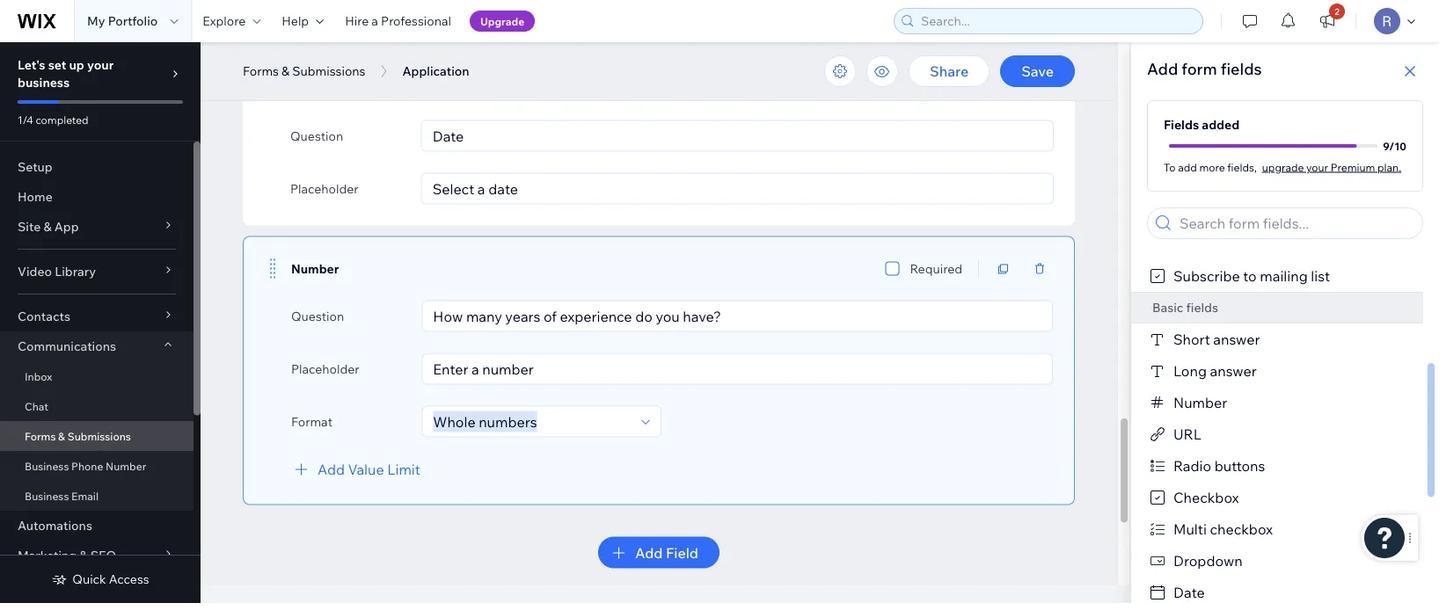Task type: describe. For each thing, give the bounding box(es) containing it.
checkbox
[[1210, 521, 1273, 539]]

1 vertical spatial your
[[1307, 161, 1329, 174]]

2
[[1335, 6, 1340, 17]]

access
[[109, 572, 149, 587]]

inbox
[[25, 370, 52, 383]]

basic fields
[[1153, 300, 1219, 315]]

forms for the forms & submissions link
[[25, 430, 56, 443]]

required for date
[[911, 81, 964, 96]]

automations link
[[0, 511, 194, 541]]

business phone number
[[25, 460, 146, 473]]

answer for short answer
[[1214, 331, 1260, 348]]

your inside let's set up your business
[[87, 57, 114, 73]]

forms & submissions for forms & submissions button
[[243, 63, 366, 79]]

to add more fields, upgrade your premium plan.
[[1164, 161, 1402, 174]]

format
[[291, 414, 333, 429]]

app
[[54, 219, 79, 234]]

chat link
[[0, 392, 194, 421]]

add value limit button
[[291, 459, 420, 480]]

automations
[[18, 518, 92, 534]]

1 horizontal spatial fields
[[1221, 59, 1262, 78]]

contacts
[[18, 309, 70, 324]]

0 vertical spatial type your question here... field
[[427, 121, 1048, 151]]

0 vertical spatial add placeholder text… field
[[427, 174, 1048, 204]]

hire a professional
[[345, 13, 451, 29]]

setup link
[[0, 152, 194, 182]]

1 horizontal spatial date
[[1174, 584, 1205, 602]]

home
[[18, 189, 53, 205]]

library
[[55, 264, 96, 279]]

& for "marketing & seo" dropdown button
[[79, 548, 88, 564]]

premium
[[1331, 161, 1376, 174]]

9
[[1383, 139, 1390, 153]]

field
[[666, 544, 699, 562]]

buttons
[[1215, 458, 1266, 475]]

long answer
[[1174, 363, 1257, 380]]

list
[[1311, 267, 1331, 285]]

fields added
[[1164, 117, 1240, 132]]

up
[[69, 57, 84, 73]]

submissions for the forms & submissions link
[[67, 430, 131, 443]]

/
[[1390, 139, 1395, 153]]

1 vertical spatial add placeholder text… field
[[428, 354, 1047, 384]]

& for site & app popup button at the left
[[43, 219, 52, 234]]

multi
[[1174, 521, 1207, 539]]

set
[[48, 57, 66, 73]]

hire
[[345, 13, 369, 29]]

phone
[[71, 460, 103, 473]]

portfolio
[[108, 13, 158, 29]]

site & app button
[[0, 212, 194, 242]]

communications
[[18, 339, 116, 354]]

inbox link
[[0, 362, 194, 392]]

a
[[372, 13, 378, 29]]

submissions for forms & submissions button
[[292, 63, 366, 79]]

chat
[[25, 400, 48, 413]]

upgrade
[[1263, 161, 1304, 174]]

& for the forms & submissions link
[[58, 430, 65, 443]]

question for date
[[290, 128, 343, 143]]

add value limit
[[318, 461, 420, 478]]

more
[[1200, 161, 1225, 174]]

business for business phone number
[[25, 460, 69, 473]]

subscribe to mailing list
[[1174, 267, 1331, 285]]

quick
[[72, 572, 106, 587]]

answer for long answer
[[1210, 363, 1257, 380]]

mailing
[[1260, 267, 1308, 285]]

required for number
[[910, 261, 963, 276]]

upgrade
[[480, 15, 525, 28]]

radio
[[1174, 458, 1212, 475]]

add for add field
[[635, 544, 663, 562]]

my
[[87, 13, 105, 29]]

contacts button
[[0, 302, 194, 332]]

help button
[[271, 0, 335, 42]]

long
[[1174, 363, 1207, 380]]

dropdown
[[1174, 553, 1243, 570]]

question for number
[[291, 308, 344, 324]]

site
[[18, 219, 41, 234]]

my portfolio
[[87, 13, 158, 29]]

short
[[1174, 331, 1211, 348]]

upgrade your premium plan. button
[[1263, 159, 1402, 175]]

to
[[1244, 267, 1257, 285]]

checkbox
[[1174, 489, 1239, 507]]

add field button
[[598, 537, 720, 569]]

share
[[930, 62, 969, 80]]

url
[[1174, 426, 1202, 443]]



Task type: vqa. For each thing, say whether or not it's contained in the screenshot.
Located
no



Task type: locate. For each thing, give the bounding box(es) containing it.
sidebar element
[[0, 42, 201, 604]]

Add placeholder text… field
[[427, 174, 1048, 204], [428, 354, 1047, 384]]

1 vertical spatial date
[[1174, 584, 1205, 602]]

add field
[[635, 544, 699, 562]]

forms
[[243, 63, 279, 79], [25, 430, 56, 443]]

1 vertical spatial placeholder
[[291, 361, 360, 377]]

home link
[[0, 182, 194, 212]]

9 / 10
[[1383, 139, 1407, 153]]

forms down explore
[[243, 63, 279, 79]]

help
[[282, 13, 309, 29]]

radio buttons
[[1174, 458, 1266, 475]]

business for business email
[[25, 490, 69, 503]]

business up "automations"
[[25, 490, 69, 503]]

seo
[[90, 548, 116, 564]]

marketing & seo button
[[0, 541, 194, 571]]

1 vertical spatial number
[[1174, 394, 1228, 412]]

Search... field
[[916, 9, 1198, 33]]

submissions inside button
[[292, 63, 366, 79]]

2 button
[[1308, 0, 1347, 42]]

& up business phone number
[[58, 430, 65, 443]]

1 vertical spatial fields
[[1187, 300, 1219, 315]]

explore
[[203, 13, 246, 29]]

fields right form
[[1221, 59, 1262, 78]]

0 vertical spatial question
[[290, 128, 343, 143]]

fields
[[1164, 117, 1199, 132]]

0 vertical spatial answer
[[1214, 331, 1260, 348]]

video library
[[18, 264, 96, 279]]

save
[[1022, 62, 1054, 80]]

& left seo on the bottom left
[[79, 548, 88, 564]]

completed
[[36, 113, 89, 126]]

0 vertical spatial forms
[[243, 63, 279, 79]]

0 vertical spatial date
[[290, 81, 318, 96]]

forms for forms & submissions button
[[243, 63, 279, 79]]

to
[[1164, 161, 1176, 174]]

0 vertical spatial your
[[87, 57, 114, 73]]

short answer
[[1174, 331, 1260, 348]]

1 vertical spatial question
[[291, 308, 344, 324]]

& inside popup button
[[43, 219, 52, 234]]

& right site on the left
[[43, 219, 52, 234]]

application
[[403, 63, 470, 79]]

placeholder for date
[[290, 181, 359, 196]]

number inside sidebar element
[[106, 460, 146, 473]]

1 vertical spatial answer
[[1210, 363, 1257, 380]]

2 vertical spatial add
[[635, 544, 663, 562]]

2 vertical spatial number
[[106, 460, 146, 473]]

0 horizontal spatial submissions
[[67, 430, 131, 443]]

added
[[1202, 117, 1240, 132]]

1 vertical spatial forms & submissions
[[25, 430, 131, 443]]

2 horizontal spatial add
[[1147, 59, 1178, 78]]

1 horizontal spatial forms
[[243, 63, 279, 79]]

quick access button
[[51, 572, 149, 588]]

1 vertical spatial add
[[318, 461, 345, 478]]

date down help "button"
[[290, 81, 318, 96]]

1 vertical spatial forms
[[25, 430, 56, 443]]

plan.
[[1378, 161, 1402, 174]]

Type your question here... field
[[427, 121, 1048, 151], [428, 301, 1047, 331]]

business phone number link
[[0, 451, 194, 481]]

1 vertical spatial required
[[910, 261, 963, 276]]

email
[[71, 490, 99, 503]]

placeholder for number
[[291, 361, 360, 377]]

forms & submissions
[[243, 63, 366, 79], [25, 430, 131, 443]]

upgrade button
[[470, 11, 535, 32]]

1/4
[[18, 113, 33, 126]]

1 business from the top
[[25, 460, 69, 473]]

add
[[1178, 161, 1197, 174]]

& inside dropdown button
[[79, 548, 88, 564]]

video library button
[[0, 257, 194, 287]]

basic
[[1153, 300, 1184, 315]]

answer down short answer
[[1210, 363, 1257, 380]]

1/4 completed
[[18, 113, 89, 126]]

add left field
[[635, 544, 663, 562]]

1 horizontal spatial submissions
[[292, 63, 366, 79]]

1 horizontal spatial forms & submissions
[[243, 63, 366, 79]]

forms & submissions inside sidebar element
[[25, 430, 131, 443]]

1 vertical spatial business
[[25, 490, 69, 503]]

None checkbox
[[886, 78, 901, 99]]

forms & submissions link
[[0, 421, 194, 451]]

let's set up your business
[[18, 57, 114, 90]]

0 horizontal spatial number
[[106, 460, 146, 473]]

add for add value limit
[[318, 461, 345, 478]]

forms & submissions for the forms & submissions link
[[25, 430, 131, 443]]

None checkbox
[[886, 258, 900, 279]]

0 vertical spatial business
[[25, 460, 69, 473]]

0 horizontal spatial fields
[[1187, 300, 1219, 315]]

10
[[1395, 139, 1407, 153]]

forms & submissions down help "button"
[[243, 63, 366, 79]]

0 vertical spatial placeholder
[[290, 181, 359, 196]]

&
[[282, 63, 290, 79], [43, 219, 52, 234], [58, 430, 65, 443], [79, 548, 88, 564]]

forms inside button
[[243, 63, 279, 79]]

application button
[[394, 58, 478, 84]]

add for add form fields
[[1147, 59, 1178, 78]]

2 horizontal spatial number
[[1174, 394, 1228, 412]]

1 horizontal spatial add
[[635, 544, 663, 562]]

& down "help" on the top of page
[[282, 63, 290, 79]]

date down dropdown
[[1174, 584, 1205, 602]]

submissions inside sidebar element
[[67, 430, 131, 443]]

1 horizontal spatial number
[[291, 261, 339, 277]]

required
[[911, 81, 964, 96], [910, 261, 963, 276]]

add left form
[[1147, 59, 1178, 78]]

0 horizontal spatial date
[[290, 81, 318, 96]]

communications button
[[0, 332, 194, 362]]

fields down subscribe
[[1187, 300, 1219, 315]]

& for forms & submissions button
[[282, 63, 290, 79]]

your
[[87, 57, 114, 73], [1307, 161, 1329, 174]]

1 vertical spatial submissions
[[67, 430, 131, 443]]

value
[[348, 461, 384, 478]]

add
[[1147, 59, 1178, 78], [318, 461, 345, 478], [635, 544, 663, 562]]

0 vertical spatial add
[[1147, 59, 1178, 78]]

your right upgrade
[[1307, 161, 1329, 174]]

business up business email
[[25, 460, 69, 473]]

1 horizontal spatial your
[[1307, 161, 1329, 174]]

let's
[[18, 57, 45, 73]]

business email link
[[0, 481, 194, 511]]

submissions down help "button"
[[292, 63, 366, 79]]

add form fields
[[1147, 59, 1262, 78]]

add inside button
[[318, 461, 345, 478]]

1 vertical spatial type your question here... field
[[428, 301, 1047, 331]]

0 vertical spatial forms & submissions
[[243, 63, 366, 79]]

0 horizontal spatial your
[[87, 57, 114, 73]]

video
[[18, 264, 52, 279]]

your right up
[[87, 57, 114, 73]]

& inside button
[[282, 63, 290, 79]]

0 vertical spatial submissions
[[292, 63, 366, 79]]

limit
[[387, 461, 420, 478]]

answer
[[1214, 331, 1260, 348], [1210, 363, 1257, 380]]

Search form fields... field
[[1175, 209, 1418, 238]]

None field
[[428, 407, 636, 437]]

submissions down the chat link
[[67, 430, 131, 443]]

professional
[[381, 13, 451, 29]]

forms inside sidebar element
[[25, 430, 56, 443]]

business email
[[25, 490, 99, 503]]

setup
[[18, 159, 53, 175]]

site & app
[[18, 219, 79, 234]]

0 horizontal spatial forms & submissions
[[25, 430, 131, 443]]

form
[[1182, 59, 1218, 78]]

add left value
[[318, 461, 345, 478]]

add inside "button"
[[635, 544, 663, 562]]

0 horizontal spatial add
[[318, 461, 345, 478]]

0 vertical spatial number
[[291, 261, 339, 277]]

hire a professional link
[[335, 0, 462, 42]]

answer up long answer
[[1214, 331, 1260, 348]]

marketing
[[18, 548, 77, 564]]

date
[[290, 81, 318, 96], [1174, 584, 1205, 602]]

forms & submissions inside button
[[243, 63, 366, 79]]

0 vertical spatial required
[[911, 81, 964, 96]]

2 business from the top
[[25, 490, 69, 503]]

forms & submissions button
[[234, 58, 374, 84]]

0 horizontal spatial forms
[[25, 430, 56, 443]]

subscribe
[[1174, 267, 1240, 285]]

business
[[18, 75, 70, 90]]

0 vertical spatial fields
[[1221, 59, 1262, 78]]

forms down chat
[[25, 430, 56, 443]]

marketing & seo
[[18, 548, 116, 564]]

fields,
[[1228, 161, 1257, 174]]

forms & submissions up business phone number
[[25, 430, 131, 443]]

save button
[[1001, 55, 1075, 87]]

submissions
[[292, 63, 366, 79], [67, 430, 131, 443]]



